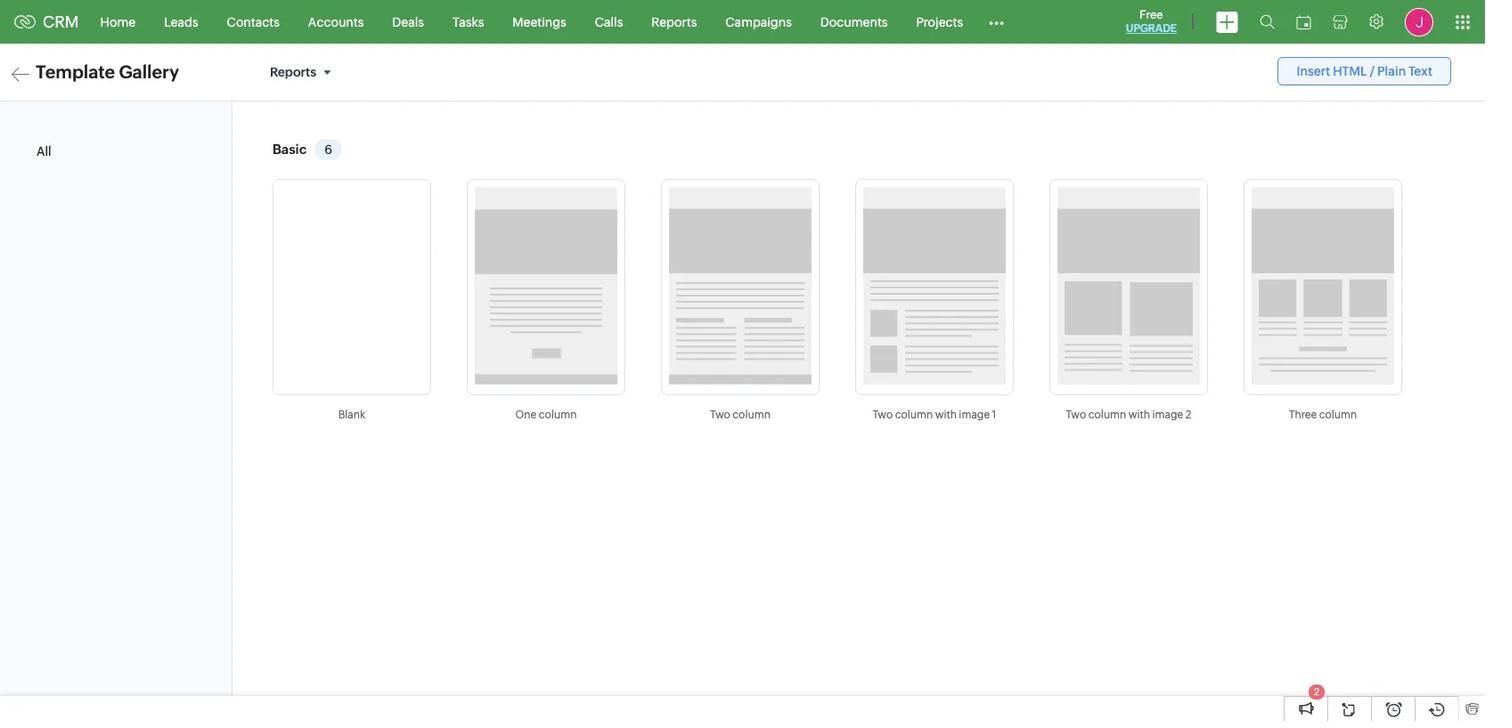 Task type: describe. For each thing, give the bounding box(es) containing it.
crm link
[[14, 12, 79, 31]]

home
[[100, 15, 136, 29]]

Reports field
[[263, 57, 344, 87]]

accounts link
[[294, 0, 378, 43]]

insert html / plain text
[[1297, 64, 1433, 78]]

campaigns link
[[711, 0, 806, 43]]

documents link
[[806, 0, 902, 43]]

column for three column
[[1319, 409, 1357, 422]]

html
[[1333, 64, 1367, 78]]

column for two column with image 1
[[895, 409, 933, 422]]

basic
[[273, 142, 307, 157]]

all
[[37, 144, 51, 159]]

column for two column with image 2
[[1088, 409, 1126, 422]]

1 horizontal spatial 2
[[1314, 687, 1319, 698]]

6
[[324, 143, 332, 157]]

tasks
[[452, 15, 484, 29]]

projects link
[[902, 0, 977, 43]]

deals
[[392, 15, 424, 29]]

column for one column
[[539, 409, 577, 422]]

calendar image
[[1296, 15, 1311, 29]]

not loaded image for three column
[[1252, 187, 1394, 385]]

image for 1
[[959, 409, 990, 422]]

one
[[515, 409, 537, 422]]

template gallery
[[36, 61, 179, 82]]

image for 2
[[1152, 409, 1183, 422]]

not loaded image for one column
[[475, 187, 617, 385]]

insert html / plain text link
[[1278, 57, 1451, 86]]

two column
[[710, 409, 771, 422]]

plain
[[1377, 64, 1406, 78]]

free upgrade
[[1126, 8, 1177, 35]]

not loaded image for two column
[[669, 187, 812, 385]]

tasks link
[[438, 0, 498, 43]]

1
[[992, 409, 996, 422]]

Other Modules field
[[977, 8, 1016, 36]]

two column with image 1
[[873, 409, 996, 422]]

text
[[1408, 64, 1433, 78]]

not loaded image for two column with image 1
[[863, 187, 1006, 385]]

profile image
[[1405, 8, 1433, 36]]

insert
[[1297, 64, 1330, 78]]

column for two column
[[733, 409, 771, 422]]

create menu element
[[1205, 0, 1249, 43]]

leads link
[[150, 0, 213, 43]]



Task type: vqa. For each thing, say whether or not it's contained in the screenshot.
logo
no



Task type: locate. For each thing, give the bounding box(es) containing it.
2 horizontal spatial two
[[1066, 409, 1086, 422]]

contacts
[[227, 15, 280, 29]]

two for two column with image 2
[[1066, 409, 1086, 422]]

column
[[539, 409, 577, 422], [733, 409, 771, 422], [895, 409, 933, 422], [1088, 409, 1126, 422], [1319, 409, 1357, 422]]

profile element
[[1394, 0, 1444, 43]]

three
[[1289, 409, 1317, 422]]

5 column from the left
[[1319, 409, 1357, 422]]

deals link
[[378, 0, 438, 43]]

three column
[[1289, 409, 1357, 422]]

one column
[[515, 409, 577, 422]]

reports
[[651, 15, 697, 29], [270, 65, 316, 79]]

gallery
[[119, 61, 179, 82]]

1 horizontal spatial reports
[[651, 15, 697, 29]]

with
[[935, 409, 957, 422], [1129, 409, 1150, 422]]

leads
[[164, 15, 198, 29]]

upgrade
[[1126, 22, 1177, 35]]

1 horizontal spatial image
[[1152, 409, 1183, 422]]

0 vertical spatial 2
[[1185, 409, 1191, 422]]

home link
[[86, 0, 150, 43]]

two for two column
[[710, 409, 730, 422]]

1 horizontal spatial with
[[1129, 409, 1150, 422]]

2
[[1185, 409, 1191, 422], [1314, 687, 1319, 698]]

free
[[1140, 8, 1163, 21]]

not loaded image for two column with image 2
[[1057, 187, 1200, 385]]

1 with from the left
[[935, 409, 957, 422]]

2 with from the left
[[1129, 409, 1150, 422]]

projects
[[916, 15, 963, 29]]

1 two from the left
[[710, 409, 730, 422]]

0 horizontal spatial reports
[[270, 65, 316, 79]]

0 horizontal spatial two
[[710, 409, 730, 422]]

1 column from the left
[[539, 409, 577, 422]]

calls link
[[581, 0, 637, 43]]

2 two from the left
[[873, 409, 893, 422]]

1 vertical spatial reports
[[270, 65, 316, 79]]

documents
[[820, 15, 888, 29]]

/
[[1370, 64, 1375, 78]]

5 not loaded image from the left
[[1252, 187, 1394, 385]]

meetings
[[513, 15, 566, 29]]

0 horizontal spatial with
[[935, 409, 957, 422]]

4 not loaded image from the left
[[1057, 187, 1200, 385]]

0 horizontal spatial 2
[[1185, 409, 1191, 422]]

with for 2
[[1129, 409, 1150, 422]]

accounts
[[308, 15, 364, 29]]

search element
[[1249, 0, 1286, 44]]

reports down "contacts" link
[[270, 65, 316, 79]]

reports inside field
[[270, 65, 316, 79]]

campaigns
[[725, 15, 792, 29]]

search image
[[1260, 14, 1275, 29]]

contacts link
[[213, 0, 294, 43]]

blank
[[338, 409, 366, 422]]

reports link
[[637, 0, 711, 43]]

1 horizontal spatial two
[[873, 409, 893, 422]]

reports for reports link
[[651, 15, 697, 29]]

meetings link
[[498, 0, 581, 43]]

1 vertical spatial 2
[[1314, 687, 1319, 698]]

4 column from the left
[[1088, 409, 1126, 422]]

3 not loaded image from the left
[[863, 187, 1006, 385]]

create menu image
[[1216, 11, 1238, 33]]

crm
[[43, 12, 79, 31]]

3 two from the left
[[1066, 409, 1086, 422]]

with for 1
[[935, 409, 957, 422]]

1 not loaded image from the left
[[475, 187, 617, 385]]

3 column from the left
[[895, 409, 933, 422]]

two column with image 2
[[1066, 409, 1191, 422]]

2 column from the left
[[733, 409, 771, 422]]

template
[[36, 61, 115, 82]]

2 image from the left
[[1152, 409, 1183, 422]]

two
[[710, 409, 730, 422], [873, 409, 893, 422], [1066, 409, 1086, 422]]

reports for the reports field
[[270, 65, 316, 79]]

2 not loaded image from the left
[[669, 187, 812, 385]]

calls
[[595, 15, 623, 29]]

0 vertical spatial reports
[[651, 15, 697, 29]]

not loaded image
[[475, 187, 617, 385], [669, 187, 812, 385], [863, 187, 1006, 385], [1057, 187, 1200, 385], [1252, 187, 1394, 385]]

two for two column with image 1
[[873, 409, 893, 422]]

0 horizontal spatial image
[[959, 409, 990, 422]]

reports right calls link
[[651, 15, 697, 29]]

image
[[959, 409, 990, 422], [1152, 409, 1183, 422]]

1 image from the left
[[959, 409, 990, 422]]



